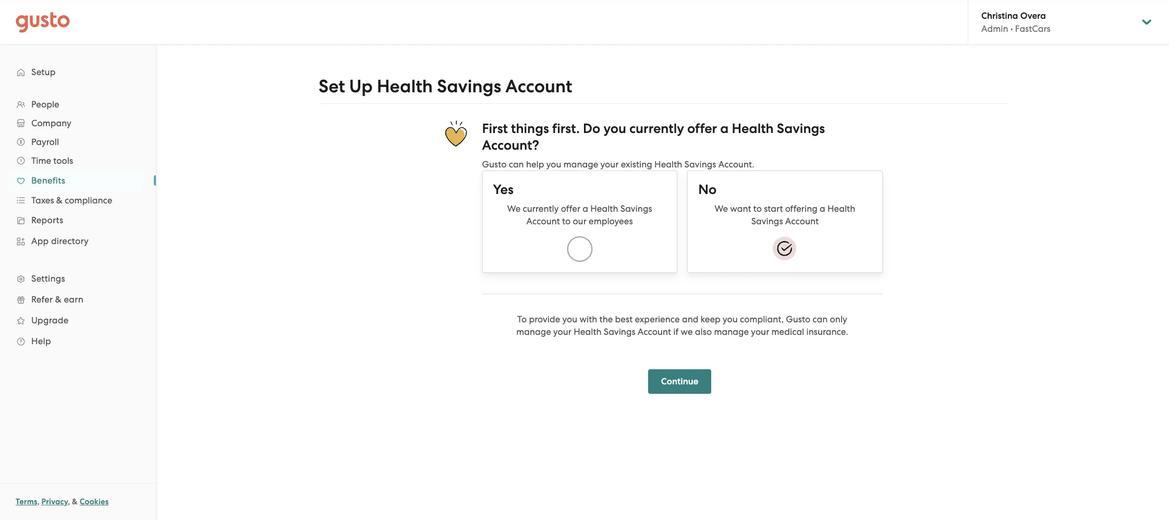 Task type: describe. For each thing, give the bounding box(es) containing it.
refer
[[31, 294, 53, 305]]

tools
[[53, 155, 73, 166]]

health down "with"
[[574, 327, 602, 337]]

first.
[[553, 121, 580, 137]]

no
[[699, 182, 717, 198]]

experience
[[635, 314, 680, 325]]

1 horizontal spatial your
[[601, 159, 619, 170]]

only
[[830, 314, 848, 325]]

refer & earn
[[31, 294, 83, 305]]

to
[[518, 314, 527, 325]]

savings inside we want to start offering a health savings account
[[752, 216, 783, 226]]

you left "with"
[[563, 314, 578, 325]]

2 horizontal spatial your
[[752, 327, 770, 337]]

account inside we want to start offering a health savings account
[[786, 216, 819, 226]]

you right 'do'
[[604, 121, 627, 137]]

time tools
[[31, 155, 73, 166]]

we for yes
[[507, 203, 521, 214]]

first
[[482, 121, 508, 137]]

admin
[[982, 23, 1009, 34]]

overa
[[1021, 10, 1047, 21]]

health inside we currently offer a health savings account to our employees
[[591, 203, 619, 214]]

•
[[1011, 23, 1014, 34]]

account inside health savings account
[[482, 137, 532, 153]]

app
[[31, 236, 49, 246]]

setup
[[31, 67, 56, 77]]

christina
[[982, 10, 1019, 21]]

0 horizontal spatial can
[[509, 159, 524, 170]]

settings link
[[10, 269, 146, 288]]

to provide you with the best experience and keep you compliant, gusto can only manage your
[[517, 314, 848, 337]]

account up things
[[506, 76, 573, 97]]

want
[[731, 203, 752, 214]]

account.
[[719, 159, 755, 170]]

1 horizontal spatial manage
[[564, 159, 599, 170]]

0 vertical spatial gusto
[[482, 159, 507, 170]]

up
[[349, 76, 373, 97]]

savings inside we currently offer a health savings account to our employees
[[621, 203, 653, 214]]

things
[[511, 121, 549, 137]]

1 horizontal spatial currently
[[630, 121, 685, 137]]

yes
[[493, 182, 514, 198]]

?
[[532, 137, 539, 153]]

2 horizontal spatial manage
[[715, 327, 749, 337]]

terms , privacy , & cookies
[[16, 497, 109, 507]]

time
[[31, 155, 51, 166]]

your inside 'to provide you with the best experience and keep you compliant, gusto can only manage your'
[[554, 327, 572, 337]]

taxes
[[31, 195, 54, 206]]

refer & earn link
[[10, 290, 146, 309]]

existing
[[621, 159, 653, 170]]

health inside health savings account
[[732, 121, 774, 137]]

account down experience
[[638, 327, 672, 337]]

to inside we currently offer a health savings account to our employees
[[562, 216, 571, 226]]

company
[[31, 118, 71, 128]]

cookies button
[[80, 496, 109, 508]]

reports link
[[10, 211, 146, 230]]

insurance.
[[807, 327, 849, 337]]

christina overa admin • fastcars
[[982, 10, 1051, 34]]

people button
[[10, 95, 146, 114]]

terms link
[[16, 497, 37, 507]]

settings
[[31, 273, 65, 284]]

savings inside health savings account
[[777, 121, 826, 137]]

2 , from the left
[[68, 497, 70, 507]]

provide
[[529, 314, 561, 325]]

a inside we want to start offering a health savings account
[[820, 203, 826, 214]]

setup link
[[10, 63, 146, 81]]

continue
[[661, 376, 699, 387]]

gusto navigation element
[[0, 45, 156, 368]]

set up health savings account
[[319, 76, 573, 97]]

health right up
[[377, 76, 433, 97]]

start
[[764, 203, 783, 214]]

account inside we currently offer a health savings account to our employees
[[527, 216, 560, 226]]

and
[[682, 314, 699, 325]]

we for no
[[715, 203, 728, 214]]

privacy
[[42, 497, 68, 507]]



Task type: locate. For each thing, give the bounding box(es) containing it.
list containing people
[[0, 95, 156, 352]]

your down 'compliant,'
[[752, 327, 770, 337]]

0 horizontal spatial offer
[[561, 203, 581, 214]]

manage inside 'to provide you with the best experience and keep you compliant, gusto can only manage your'
[[517, 327, 551, 337]]

1 horizontal spatial we
[[715, 203, 728, 214]]

we want to start offering a health savings account
[[715, 203, 856, 226]]

currently up existing
[[630, 121, 685, 137]]

a up account.
[[721, 121, 729, 137]]

we inside we want to start offering a health savings account
[[715, 203, 728, 214]]

manage down 'do'
[[564, 159, 599, 170]]

savings
[[437, 76, 502, 97], [777, 121, 826, 137], [685, 159, 717, 170], [621, 203, 653, 214], [752, 216, 783, 226], [604, 327, 636, 337]]

set
[[319, 76, 345, 97]]

currently down help
[[523, 203, 559, 214]]

earn
[[64, 294, 83, 305]]

health savings account
[[482, 121, 826, 153]]

,
[[37, 497, 40, 507], [68, 497, 70, 507]]

health right offering in the right of the page
[[828, 203, 856, 214]]

directory
[[51, 236, 89, 246]]

company button
[[10, 114, 146, 133]]

can
[[509, 159, 524, 170], [813, 314, 828, 325]]

gusto up "medical"
[[786, 314, 811, 325]]

we inside we currently offer a health savings account to our employees
[[507, 203, 521, 214]]

2 vertical spatial &
[[72, 497, 78, 507]]

2 we from the left
[[715, 203, 728, 214]]

app directory link
[[10, 232, 146, 250]]

employees
[[589, 216, 633, 226]]

your
[[601, 159, 619, 170], [554, 327, 572, 337], [752, 327, 770, 337]]

the
[[600, 314, 613, 325]]

reports
[[31, 215, 63, 225]]

0 horizontal spatial ,
[[37, 497, 40, 507]]

your down provide
[[554, 327, 572, 337]]

privacy link
[[42, 497, 68, 507]]

a right offering in the right of the page
[[820, 203, 826, 214]]

compliant,
[[740, 314, 784, 325]]

& for earn
[[55, 294, 62, 305]]

currently inside we currently offer a health savings account to our employees
[[523, 203, 559, 214]]

health savings account if we also manage your medical insurance.
[[574, 327, 849, 337]]

& inside dropdown button
[[56, 195, 63, 206]]

payroll
[[31, 137, 59, 147]]

gusto can help you manage your existing health savings account.
[[482, 159, 755, 170]]

we left want
[[715, 203, 728, 214]]

account left 'our'
[[527, 216, 560, 226]]

0 horizontal spatial gusto
[[482, 159, 507, 170]]

upgrade
[[31, 315, 69, 326]]

health up account.
[[732, 121, 774, 137]]

& for compliance
[[56, 195, 63, 206]]

home image
[[16, 12, 70, 33]]

offering
[[786, 203, 818, 214]]

help link
[[10, 332, 146, 351]]

account
[[506, 76, 573, 97], [482, 137, 532, 153], [527, 216, 560, 226], [786, 216, 819, 226], [638, 327, 672, 337]]

upgrade link
[[10, 311, 146, 330]]

medical
[[772, 327, 805, 337]]

1 horizontal spatial ,
[[68, 497, 70, 507]]

1 vertical spatial can
[[813, 314, 828, 325]]

0 horizontal spatial we
[[507, 203, 521, 214]]

a
[[721, 121, 729, 137], [583, 203, 589, 214], [820, 203, 826, 214]]

0 horizontal spatial currently
[[523, 203, 559, 214]]

compliance
[[65, 195, 112, 206]]

with
[[580, 314, 598, 325]]

to
[[754, 203, 762, 214], [562, 216, 571, 226]]

you right keep
[[723, 314, 738, 325]]

manage
[[564, 159, 599, 170], [517, 327, 551, 337], [715, 327, 749, 337]]

gusto inside 'to provide you with the best experience and keep you compliant, gusto can only manage your'
[[786, 314, 811, 325]]

your left existing
[[601, 159, 619, 170]]

gusto up 'yes'
[[482, 159, 507, 170]]

health down health savings account
[[655, 159, 683, 170]]

& left earn at the left bottom
[[55, 294, 62, 305]]

2 horizontal spatial a
[[820, 203, 826, 214]]

health
[[377, 76, 433, 97], [732, 121, 774, 137], [655, 159, 683, 170], [591, 203, 619, 214], [828, 203, 856, 214], [574, 327, 602, 337]]

can up the insurance.
[[813, 314, 828, 325]]

currently
[[630, 121, 685, 137], [523, 203, 559, 214]]

, left cookies
[[68, 497, 70, 507]]

app directory
[[31, 236, 89, 246]]

1 vertical spatial gusto
[[786, 314, 811, 325]]

you
[[604, 121, 627, 137], [547, 159, 562, 170], [563, 314, 578, 325], [723, 314, 738, 325]]

fastcars
[[1016, 23, 1051, 34]]

1 vertical spatial offer
[[561, 203, 581, 214]]

1 horizontal spatial can
[[813, 314, 828, 325]]

1 horizontal spatial gusto
[[786, 314, 811, 325]]

keep
[[701, 314, 721, 325]]

& left cookies
[[72, 497, 78, 507]]

if
[[674, 327, 679, 337]]

health up employees
[[591, 203, 619, 214]]

, left "privacy" link
[[37, 497, 40, 507]]

1 horizontal spatial a
[[721, 121, 729, 137]]

0 horizontal spatial your
[[554, 327, 572, 337]]

we
[[681, 327, 693, 337]]

offer inside we currently offer a health savings account to our employees
[[561, 203, 581, 214]]

taxes & compliance button
[[10, 191, 146, 210]]

best
[[615, 314, 633, 325]]

account down first
[[482, 137, 532, 153]]

to inside we want to start offering a health savings account
[[754, 203, 762, 214]]

cookies
[[80, 497, 109, 507]]

list
[[0, 95, 156, 352]]

to left start
[[754, 203, 762, 214]]

a up 'our'
[[583, 203, 589, 214]]

taxes & compliance
[[31, 195, 112, 206]]

1 vertical spatial currently
[[523, 203, 559, 214]]

&
[[56, 195, 63, 206], [55, 294, 62, 305], [72, 497, 78, 507]]

terms
[[16, 497, 37, 507]]

a inside we currently offer a health savings account to our employees
[[583, 203, 589, 214]]

help
[[31, 336, 51, 346]]

1 horizontal spatial to
[[754, 203, 762, 214]]

also
[[695, 327, 712, 337]]

continue button
[[648, 369, 712, 394]]

benefits link
[[10, 171, 146, 190]]

we
[[507, 203, 521, 214], [715, 203, 728, 214]]

our
[[573, 216, 587, 226]]

1 we from the left
[[507, 203, 521, 214]]

health inside we want to start offering a health savings account
[[828, 203, 856, 214]]

1 vertical spatial to
[[562, 216, 571, 226]]

manage down provide
[[517, 327, 551, 337]]

benefits
[[31, 175, 65, 186]]

& right taxes
[[56, 195, 63, 206]]

1 vertical spatial &
[[55, 294, 62, 305]]

help
[[526, 159, 544, 170]]

0 vertical spatial currently
[[630, 121, 685, 137]]

1 , from the left
[[37, 497, 40, 507]]

do
[[583, 121, 601, 137]]

can inside 'to provide you with the best experience and keep you compliant, gusto can only manage your'
[[813, 314, 828, 325]]

offer
[[688, 121, 718, 137], [561, 203, 581, 214]]

time tools button
[[10, 151, 146, 170]]

you right help
[[547, 159, 562, 170]]

we currently offer a health savings account to our employees
[[507, 203, 653, 226]]

0 vertical spatial can
[[509, 159, 524, 170]]

0 vertical spatial offer
[[688, 121, 718, 137]]

0 vertical spatial to
[[754, 203, 762, 214]]

0 horizontal spatial to
[[562, 216, 571, 226]]

people
[[31, 99, 59, 110]]

gusto
[[482, 159, 507, 170], [786, 314, 811, 325]]

0 vertical spatial &
[[56, 195, 63, 206]]

we down 'yes'
[[507, 203, 521, 214]]

0 horizontal spatial a
[[583, 203, 589, 214]]

first things first. do you currently offer a
[[482, 121, 732, 137]]

0 horizontal spatial manage
[[517, 327, 551, 337]]

1 horizontal spatial offer
[[688, 121, 718, 137]]

can left help
[[509, 159, 524, 170]]

to left 'our'
[[562, 216, 571, 226]]

account down offering in the right of the page
[[786, 216, 819, 226]]

payroll button
[[10, 133, 146, 151]]

manage down keep
[[715, 327, 749, 337]]



Task type: vqa. For each thing, say whether or not it's contained in the screenshot.
to inside We currently offer a Health Savings Account to our employees
yes



